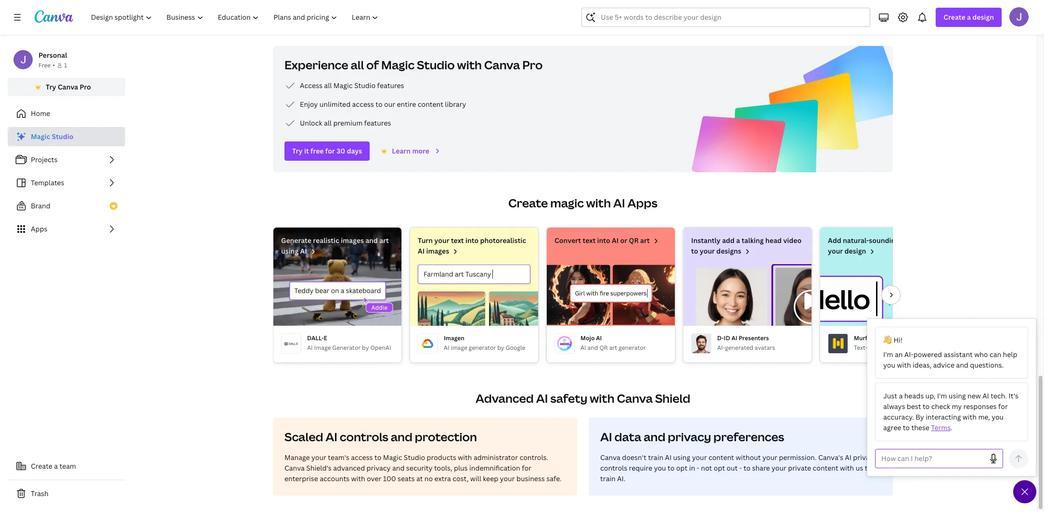 Task type: locate. For each thing, give the bounding box(es) containing it.
of
[[367, 57, 379, 73]]

ai down imagen
[[444, 344, 450, 352]]

1 horizontal spatial i'm
[[938, 392, 948, 401]]

for up business
[[522, 464, 532, 473]]

generator inside imagen ai image generator by google
[[469, 344, 496, 352]]

0 horizontal spatial you
[[654, 464, 666, 473]]

text right convert
[[583, 236, 596, 245]]

1 horizontal spatial train
[[649, 453, 664, 462]]

design down natural-
[[845, 247, 867, 256]]

it's
[[1009, 392, 1019, 401]]

dall-
[[307, 334, 324, 342]]

list containing access all magic studio features
[[285, 80, 466, 129]]

templates link
[[8, 173, 125, 193]]

using inside canva doesn't train ai using your content without your permission. canva's ai privacy controls require you to opt in - not opt out - to share your private content with us to train ai.
[[674, 453, 691, 462]]

with left me, in the bottom of the page
[[963, 413, 977, 422]]

1 vertical spatial i'm
[[938, 392, 948, 401]]

business
[[517, 474, 545, 484]]

1 vertical spatial using
[[949, 392, 966, 401]]

1 horizontal spatial using
[[674, 453, 691, 462]]

0 horizontal spatial ai-
[[718, 344, 725, 352]]

features up our
[[377, 81, 404, 90]]

i'm up check
[[938, 392, 948, 401]]

generator inside 'murf ai text-to-speech voice generator'
[[914, 344, 941, 352]]

ai-
[[718, 344, 725, 352], [905, 350, 914, 359]]

0 vertical spatial images
[[341, 236, 364, 245]]

to-
[[868, 344, 876, 352]]

art inside generate realistic images and art using ai
[[380, 236, 389, 245]]

content right entire
[[418, 100, 444, 109]]

brand
[[31, 201, 50, 210]]

experience
[[285, 57, 348, 73]]

1 vertical spatial you
[[992, 413, 1004, 422]]

with inside canva doesn't train ai using your content without your permission. canva's ai privacy controls require you to opt in - not opt out - to share your private content with us to train ai.
[[841, 464, 855, 473]]

for left 30 at the left top of page
[[325, 146, 335, 156]]

ai down generate at the top of the page
[[300, 247, 307, 256]]

1 horizontal spatial privacy
[[668, 429, 712, 445]]

by left the "openai"
[[362, 344, 369, 352]]

i'm an ai-powered assistant who can help you with ideas, advice and questions.
[[884, 350, 1018, 370]]

0 horizontal spatial try
[[46, 82, 56, 92]]

0 vertical spatial you
[[884, 361, 896, 370]]

and up 'security'
[[391, 429, 413, 445]]

controls up team's
[[340, 429, 389, 445]]

enjoy unlimited access to our entire content library
[[300, 100, 466, 109]]

private
[[789, 464, 812, 473]]

using inside generate realistic images and art using ai
[[281, 247, 299, 256]]

ai right new
[[983, 392, 990, 401]]

top level navigation element
[[85, 8, 387, 27]]

by left google
[[498, 344, 505, 352]]

learn more button
[[377, 142, 444, 159]]

your right "turn"
[[435, 236, 450, 245]]

to down up,
[[923, 402, 930, 411]]

home link
[[8, 104, 125, 123]]

ai down mojo
[[581, 344, 586, 352]]

1 horizontal spatial you
[[884, 361, 896, 370]]

studio up 'security'
[[404, 453, 425, 462]]

controls inside canva doesn't train ai using your content without your permission. canva's ai privacy controls require you to opt in - not opt out - to share your private content with us to train ai.
[[601, 464, 628, 473]]

0 vertical spatial qr
[[629, 236, 639, 245]]

studio
[[417, 57, 455, 73], [354, 81, 376, 90], [52, 132, 73, 141], [404, 453, 425, 462]]

to down scaled ai controls and protection
[[375, 453, 382, 462]]

1 horizontal spatial -
[[740, 464, 742, 473]]

a inside button
[[54, 462, 58, 471]]

list containing magic studio
[[8, 127, 125, 239]]

0 vertical spatial access
[[352, 100, 374, 109]]

into left 'or'
[[598, 236, 611, 245]]

no
[[425, 474, 433, 484]]

0 vertical spatial apps
[[628, 195, 658, 211]]

and inside generate realistic images and art using ai
[[366, 236, 378, 245]]

2 vertical spatial all
[[324, 118, 332, 128]]

all for premium
[[324, 118, 332, 128]]

id
[[724, 334, 731, 342]]

try it free for 30 days button
[[285, 142, 370, 161]]

create a design button
[[937, 8, 1002, 27]]

generator
[[332, 344, 361, 352]]

with inside the i'm an ai-powered assistant who can help you with ideas, advice and questions.
[[898, 361, 912, 370]]

1 generator from the left
[[469, 344, 496, 352]]

2 horizontal spatial for
[[999, 402, 1008, 411]]

using up in
[[674, 453, 691, 462]]

into left photorealistic
[[466, 236, 479, 245]]

a inside just a heads up, i'm using new ai tech. it's always best to check my responses for accuracy. by interacting with me, you agree to these
[[899, 392, 903, 401]]

ai right id
[[732, 334, 738, 342]]

you down an
[[884, 361, 896, 370]]

2 vertical spatial you
[[654, 464, 666, 473]]

with inside just a heads up, i'm using new ai tech. it's always best to check my responses for accuracy. by interacting with me, you agree to these
[[963, 413, 977, 422]]

1 horizontal spatial controls
[[601, 464, 628, 473]]

a
[[968, 13, 971, 22], [737, 236, 740, 245], [899, 392, 903, 401], [54, 462, 58, 471]]

products
[[427, 453, 457, 462]]

ai inside turn your text into photorealistic ai images
[[418, 247, 425, 256]]

0 horizontal spatial pro
[[80, 82, 91, 92]]

create a team
[[31, 462, 76, 471]]

1 horizontal spatial generator
[[619, 344, 646, 352]]

2 horizontal spatial you
[[992, 413, 1004, 422]]

0 vertical spatial design
[[973, 13, 995, 22]]

sounding
[[870, 236, 900, 245]]

privacy up in
[[668, 429, 712, 445]]

for
[[325, 146, 335, 156], [999, 402, 1008, 411], [522, 464, 532, 473]]

and down assistant
[[957, 361, 969, 370]]

unlock
[[300, 118, 322, 128]]

trash
[[31, 489, 48, 499]]

1 by from the left
[[362, 344, 369, 352]]

0 vertical spatial try
[[46, 82, 56, 92]]

1 vertical spatial access
[[351, 453, 373, 462]]

content down canva's
[[813, 464, 839, 473]]

google
[[506, 344, 526, 352]]

create
[[944, 13, 966, 22], [509, 195, 548, 211], [31, 462, 52, 471]]

your down add
[[828, 247, 843, 256]]

1 horizontal spatial into
[[598, 236, 611, 245]]

a for create a team
[[54, 462, 58, 471]]

ai- right an
[[905, 350, 914, 359]]

magic
[[381, 57, 415, 73], [334, 81, 353, 90], [31, 132, 50, 141], [383, 453, 402, 462]]

us
[[856, 464, 864, 473]]

1 horizontal spatial apps
[[628, 195, 658, 211]]

try left it
[[292, 146, 303, 156]]

accounts
[[320, 474, 350, 484]]

using up my
[[949, 392, 966, 401]]

- right in
[[697, 464, 700, 473]]

0 vertical spatial content
[[418, 100, 444, 109]]

try inside button
[[292, 146, 303, 156]]

1 vertical spatial try
[[292, 146, 303, 156]]

using for ai
[[281, 247, 299, 256]]

controls up 'ai.'
[[601, 464, 628, 473]]

turn
[[418, 236, 433, 245]]

controls.
[[520, 453, 549, 462]]

1 vertical spatial content
[[709, 453, 735, 462]]

1 horizontal spatial opt
[[714, 464, 725, 473]]

all right access
[[324, 81, 332, 90]]

your right share
[[772, 464, 787, 473]]

1 - from the left
[[697, 464, 700, 473]]

0 horizontal spatial for
[[325, 146, 335, 156]]

2 horizontal spatial privacy
[[854, 453, 878, 462]]

i'm inside just a heads up, i'm using new ai tech. it's always best to check my responses for accuracy. by interacting with me, you agree to these
[[938, 392, 948, 401]]

dall-e ai image generator by openai
[[307, 334, 391, 352]]

1 vertical spatial features
[[364, 118, 391, 128]]

1 horizontal spatial content
[[709, 453, 735, 462]]

0 horizontal spatial i'm
[[884, 350, 894, 359]]

into
[[466, 236, 479, 245], [598, 236, 611, 245]]

with down advanced
[[351, 474, 365, 484]]

preferences
[[714, 429, 785, 445]]

apps
[[628, 195, 658, 211], [31, 224, 47, 234]]

shield's
[[306, 464, 332, 473]]

access up advanced
[[351, 453, 373, 462]]

your down instantly
[[700, 247, 715, 256]]

image
[[451, 344, 468, 352]]

using down generate at the top of the page
[[281, 247, 299, 256]]

create for create a team
[[31, 462, 52, 471]]

studio inside 'manage your team's access to magic studio products with administrator controls. canva shield's advanced privacy and security tools, plus indemnification for enterprise accounts with over 100 seats at no extra cost, will keep your business safe.'
[[404, 453, 425, 462]]

0 horizontal spatial qr
[[600, 344, 608, 352]]

2 horizontal spatial using
[[949, 392, 966, 401]]

a for just a heads up, i'm using new ai tech. it's always best to check my responses for accuracy. by interacting with me, you agree to these
[[899, 392, 903, 401]]

0 horizontal spatial text
[[451, 236, 464, 245]]

qr inside mojo ai ai and qr art generator
[[600, 344, 608, 352]]

content
[[418, 100, 444, 109], [709, 453, 735, 462], [813, 464, 839, 473]]

2 - from the left
[[740, 464, 742, 473]]

access
[[300, 81, 323, 90]]

your inside instantly add a talking head video to your designs
[[700, 247, 715, 256]]

2 vertical spatial using
[[674, 453, 691, 462]]

0 horizontal spatial using
[[281, 247, 299, 256]]

magic up 100
[[383, 453, 402, 462]]

entire
[[397, 100, 416, 109]]

for down tech.
[[999, 402, 1008, 411]]

0 vertical spatial i'm
[[884, 350, 894, 359]]

0 horizontal spatial images
[[341, 236, 364, 245]]

and right realistic
[[366, 236, 378, 245]]

your up share
[[763, 453, 778, 462]]

2 vertical spatial create
[[31, 462, 52, 471]]

seats
[[398, 474, 415, 484]]

text
[[451, 236, 464, 245], [583, 236, 596, 245]]

try
[[46, 82, 56, 92], [292, 146, 303, 156]]

- right out
[[740, 464, 742, 473]]

cost,
[[453, 474, 469, 484]]

0 horizontal spatial create
[[31, 462, 52, 471]]

0 vertical spatial for
[[325, 146, 335, 156]]

0 vertical spatial train
[[649, 453, 664, 462]]

video
[[784, 236, 802, 245]]

privacy inside 'manage your team's access to magic studio products with administrator controls. canva shield's advanced privacy and security tools, plus indemnification for enterprise accounts with over 100 seats at no extra cost, will keep your business safe.'
[[367, 464, 391, 473]]

1 text from the left
[[451, 236, 464, 245]]

ai right mojo
[[596, 334, 602, 342]]

canva's
[[819, 453, 844, 462]]

your inside turn your text into photorealistic ai images
[[435, 236, 450, 245]]

natural-
[[843, 236, 870, 245]]

images right realistic
[[341, 236, 364, 245]]

3 generator from the left
[[914, 344, 941, 352]]

with down an
[[898, 361, 912, 370]]

ai down "turn"
[[418, 247, 425, 256]]

0 horizontal spatial train
[[601, 474, 616, 484]]

1 vertical spatial controls
[[601, 464, 628, 473]]

Search search field
[[601, 8, 852, 26]]

ai inside 'murf ai text-to-speech voice generator'
[[869, 334, 875, 342]]

images down "turn"
[[426, 247, 449, 256]]

for inside 'manage your team's access to magic studio products with administrator controls. canva shield's advanced privacy and security tools, plus indemnification for enterprise accounts with over 100 seats at no extra cost, will keep your business safe.'
[[522, 464, 532, 473]]

generated
[[725, 344, 754, 352]]

advanced ai safety with canva shield
[[476, 391, 691, 407]]

0 horizontal spatial content
[[418, 100, 444, 109]]

ai down dall-
[[307, 344, 313, 352]]

controls
[[340, 429, 389, 445], [601, 464, 628, 473]]

Ask Canva Assistant for help text field
[[882, 450, 985, 468]]

images inside turn your text into photorealistic ai images
[[426, 247, 449, 256]]

to right voices
[[924, 236, 931, 245]]

1 horizontal spatial design
[[973, 13, 995, 22]]

0 horizontal spatial apps
[[31, 224, 47, 234]]

a inside dropdown button
[[968, 13, 971, 22]]

pro inside button
[[80, 82, 91, 92]]

try inside button
[[46, 82, 56, 92]]

team's
[[328, 453, 350, 462]]

0 horizontal spatial art
[[380, 236, 389, 245]]

0 horizontal spatial by
[[362, 344, 369, 352]]

2 horizontal spatial generator
[[914, 344, 941, 352]]

assistant panel dialog
[[867, 319, 1037, 477]]

try down '•'
[[46, 82, 56, 92]]

art
[[380, 236, 389, 245], [641, 236, 650, 245], [610, 344, 618, 352]]

ai.
[[618, 474, 626, 484]]

a for create a design
[[968, 13, 971, 22]]

0 horizontal spatial list
[[8, 127, 125, 239]]

to down instantly
[[692, 247, 699, 256]]

design left 'jacob simon' icon
[[973, 13, 995, 22]]

at
[[417, 474, 423, 484]]

i'm
[[884, 350, 894, 359], [938, 392, 948, 401]]

manage your team's access to magic studio products with administrator controls. canva shield's advanced privacy and security tools, plus indemnification for enterprise accounts with over 100 seats at no extra cost, will keep your business safe.
[[285, 453, 562, 484]]

0 vertical spatial all
[[351, 57, 364, 73]]

2 vertical spatial privacy
[[367, 464, 391, 473]]

my
[[952, 402, 962, 411]]

enterprise
[[285, 474, 318, 484]]

1 into from the left
[[466, 236, 479, 245]]

an
[[895, 350, 903, 359]]

generator inside mojo ai ai and qr art generator
[[619, 344, 646, 352]]

these
[[912, 423, 930, 433]]

1 horizontal spatial ai-
[[905, 350, 914, 359]]

ai right canva's
[[845, 453, 852, 462]]

create inside button
[[31, 462, 52, 471]]

all left of
[[351, 57, 364, 73]]

you inside canva doesn't train ai using your content without your permission. canva's ai privacy controls require you to opt in - not opt out - to share your private content with us to train ai.
[[654, 464, 666, 473]]

1 horizontal spatial pro
[[523, 57, 543, 73]]

1 horizontal spatial create
[[509, 195, 548, 211]]

2 vertical spatial for
[[522, 464, 532, 473]]

with right magic
[[587, 195, 611, 211]]

0 horizontal spatial controls
[[340, 429, 389, 445]]

privacy up us
[[854, 453, 878, 462]]

ai- down d-
[[718, 344, 725, 352]]

1 horizontal spatial by
[[498, 344, 505, 352]]

ai left the data
[[601, 429, 612, 445]]

1 vertical spatial images
[[426, 247, 449, 256]]

ai inside imagen ai image generator by google
[[444, 344, 450, 352]]

1 vertical spatial pro
[[80, 82, 91, 92]]

by inside 'dall-e ai image generator by openai'
[[362, 344, 369, 352]]

0 horizontal spatial into
[[466, 236, 479, 245]]

👋 hi!
[[884, 336, 903, 345]]

home
[[31, 109, 50, 118]]

all right 'unlock'
[[324, 118, 332, 128]]

access inside 'manage your team's access to magic studio products with administrator controls. canva shield's advanced privacy and security tools, plus indemnification for enterprise accounts with over 100 seats at no extra cost, will keep your business safe.'
[[351, 453, 373, 462]]

opt left in
[[677, 464, 688, 473]]

opt left out
[[714, 464, 725, 473]]

ai inside just a heads up, i'm using new ai tech. it's always best to check my responses for accuracy. by interacting with me, you agree to these
[[983, 392, 990, 401]]

me,
[[979, 413, 991, 422]]

generator for add natural-sounding voices to your design
[[914, 344, 941, 352]]

i'm left an
[[884, 350, 894, 359]]

create inside dropdown button
[[944, 13, 966, 22]]

0 horizontal spatial opt
[[677, 464, 688, 473]]

-
[[697, 464, 700, 473], [740, 464, 742, 473]]

0 vertical spatial pro
[[523, 57, 543, 73]]

2 generator from the left
[[619, 344, 646, 352]]

list
[[285, 80, 466, 129], [8, 127, 125, 239]]

1 horizontal spatial art
[[610, 344, 618, 352]]

magic inside 'manage your team's access to magic studio products with administrator controls. canva shield's advanced privacy and security tools, plus indemnification for enterprise accounts with over 100 seats at no extra cost, will keep your business safe.'
[[383, 453, 402, 462]]

and right the data
[[644, 429, 666, 445]]

ai down ai data and privacy preferences
[[665, 453, 672, 462]]

1 vertical spatial privacy
[[854, 453, 878, 462]]

0 horizontal spatial design
[[845, 247, 867, 256]]

1 horizontal spatial text
[[583, 236, 596, 245]]

to inside instantly add a talking head video to your designs
[[692, 247, 699, 256]]

you right me, in the bottom of the page
[[992, 413, 1004, 422]]

access all magic studio features
[[300, 81, 404, 90]]

0 vertical spatial create
[[944, 13, 966, 22]]

head
[[766, 236, 782, 245]]

into inside turn your text into photorealistic ai images
[[466, 236, 479, 245]]

apps inside apps 'link'
[[31, 224, 47, 234]]

2 by from the left
[[498, 344, 505, 352]]

using inside just a heads up, i'm using new ai tech. it's always best to check my responses for accuracy. by interacting with me, you agree to these
[[949, 392, 966, 401]]

2 horizontal spatial content
[[813, 464, 839, 473]]

ai- inside the i'm an ai-powered assistant who can help you with ideas, advice and questions.
[[905, 350, 914, 359]]

None search field
[[582, 8, 871, 27]]

train up the require
[[649, 453, 664, 462]]

1 vertical spatial design
[[845, 247, 867, 256]]

generate
[[281, 236, 312, 245]]

and down mojo
[[588, 344, 598, 352]]

for inside just a heads up, i'm using new ai tech. it's always best to check my responses for accuracy. by interacting with me, you agree to these
[[999, 402, 1008, 411]]

2 horizontal spatial create
[[944, 13, 966, 22]]

features down enjoy unlimited access to our entire content library
[[364, 118, 391, 128]]

protection
[[415, 429, 477, 445]]

1 vertical spatial for
[[999, 402, 1008, 411]]

1 horizontal spatial for
[[522, 464, 532, 473]]

content up out
[[709, 453, 735, 462]]

access down access all magic studio features
[[352, 100, 374, 109]]

magic right of
[[381, 57, 415, 73]]

text right "turn"
[[451, 236, 464, 245]]

0 horizontal spatial generator
[[469, 344, 496, 352]]

your down the indemnification
[[500, 474, 515, 484]]

and up seats
[[393, 464, 405, 473]]

0 vertical spatial using
[[281, 247, 299, 256]]

0 horizontal spatial -
[[697, 464, 700, 473]]

team
[[59, 462, 76, 471]]

or
[[621, 236, 628, 245]]

you right the require
[[654, 464, 666, 473]]

privacy up "over"
[[367, 464, 391, 473]]

scaled
[[285, 429, 323, 445]]

with left us
[[841, 464, 855, 473]]

1 horizontal spatial try
[[292, 146, 303, 156]]

canva inside the try canva pro button
[[58, 82, 78, 92]]

1 vertical spatial all
[[324, 81, 332, 90]]

1 vertical spatial apps
[[31, 224, 47, 234]]

0 vertical spatial features
[[377, 81, 404, 90]]

create a design
[[944, 13, 995, 22]]

1 vertical spatial create
[[509, 195, 548, 211]]

convert
[[555, 236, 581, 245]]

0 horizontal spatial privacy
[[367, 464, 391, 473]]

ai up to-
[[869, 334, 875, 342]]

1 horizontal spatial list
[[285, 80, 466, 129]]

all
[[351, 57, 364, 73], [324, 81, 332, 90], [324, 118, 332, 128]]

1 vertical spatial qr
[[600, 344, 608, 352]]

1 horizontal spatial images
[[426, 247, 449, 256]]

studio down of
[[354, 81, 376, 90]]

canva
[[484, 57, 520, 73], [58, 82, 78, 92], [617, 391, 653, 407], [601, 453, 621, 462], [285, 464, 305, 473]]

train left 'ai.'
[[601, 474, 616, 484]]



Task type: vqa. For each thing, say whether or not it's contained in the screenshot.


Task type: describe. For each thing, give the bounding box(es) containing it.
try for try canva pro
[[46, 82, 56, 92]]

advanced
[[476, 391, 534, 407]]

create for create a design
[[944, 13, 966, 22]]

your up shield's
[[312, 453, 327, 462]]

data
[[615, 429, 642, 445]]

ai left 'or'
[[612, 236, 619, 245]]

who
[[975, 350, 989, 359]]

with up plus
[[458, 453, 472, 462]]

e
[[324, 334, 327, 342]]

unlimited
[[320, 100, 351, 109]]

instantly
[[692, 236, 721, 245]]

art inside mojo ai ai and qr art generator
[[610, 344, 618, 352]]

with up 'library'
[[457, 57, 482, 73]]

free
[[39, 61, 51, 69]]

2 text from the left
[[583, 236, 596, 245]]

magic studio
[[31, 132, 73, 141]]

apps link
[[8, 220, 125, 239]]

safe.
[[547, 474, 562, 484]]

0 vertical spatial privacy
[[668, 429, 712, 445]]

jacob simon image
[[1010, 7, 1029, 26]]

privacy inside canva doesn't train ai using your content without your permission. canva's ai privacy controls require you to opt in - not opt out - to share your private content with us to train ai.
[[854, 453, 878, 462]]

imagen ai image generator by google
[[444, 334, 526, 352]]

and inside the i'm an ai-powered assistant who can help you with ideas, advice and questions.
[[957, 361, 969, 370]]

ai inside 'dall-e ai image generator by openai'
[[307, 344, 313, 352]]

terms .
[[932, 423, 953, 433]]

learn more
[[392, 146, 430, 156]]

1 horizontal spatial qr
[[629, 236, 639, 245]]

1 vertical spatial train
[[601, 474, 616, 484]]

generator for convert text into ai or qr art
[[619, 344, 646, 352]]

text inside turn your text into photorealistic ai images
[[451, 236, 464, 245]]

to down without
[[744, 464, 751, 473]]

designs
[[717, 247, 742, 256]]

library
[[445, 100, 466, 109]]

you inside the i'm an ai-powered assistant who can help you with ideas, advice and questions.
[[884, 361, 896, 370]]

images inside generate realistic images and art using ai
[[341, 236, 364, 245]]

manage
[[285, 453, 310, 462]]

free
[[311, 146, 324, 156]]

canva inside 'manage your team's access to magic studio products with administrator controls. canva shield's advanced privacy and security tools, plus indemnification for enterprise accounts with over 100 seats at no extra cost, will keep your business safe.'
[[285, 464, 305, 473]]

create for create magic with ai apps
[[509, 195, 548, 211]]

days
[[347, 146, 362, 156]]

speech
[[876, 344, 896, 352]]

content for without
[[709, 453, 735, 462]]

indemnification
[[470, 464, 521, 473]]

magic down home
[[31, 132, 50, 141]]

using for new
[[949, 392, 966, 401]]

administrator
[[474, 453, 518, 462]]

to inside 'manage your team's access to magic studio products with administrator controls. canva shield's advanced privacy and security tools, plus indemnification for enterprise accounts with over 100 seats at no extra cost, will keep your business safe.'
[[375, 453, 382, 462]]

try canva pro
[[46, 82, 91, 92]]

magic up unlimited
[[334, 81, 353, 90]]

agree
[[884, 423, 902, 433]]

2 opt from the left
[[714, 464, 725, 473]]

scaled ai controls and protection
[[285, 429, 477, 445]]

responses
[[964, 402, 997, 411]]

terms
[[932, 423, 951, 433]]

magic studio link
[[8, 127, 125, 146]]

interacting
[[926, 413, 962, 422]]

to inside the add natural-sounding voices to your design
[[924, 236, 931, 245]]

2 vertical spatial content
[[813, 464, 839, 473]]

1 opt from the left
[[677, 464, 688, 473]]

convert text into ai or qr art
[[555, 236, 650, 245]]

add natural-sounding voices to your design
[[828, 236, 931, 256]]

security
[[406, 464, 433, 473]]

your up not
[[692, 453, 707, 462]]

powered
[[914, 350, 943, 359]]

murf
[[854, 334, 868, 342]]

mojo
[[581, 334, 595, 342]]

questions.
[[971, 361, 1004, 370]]

your inside the add natural-sounding voices to your design
[[828, 247, 843, 256]]

2 horizontal spatial art
[[641, 236, 650, 245]]

ai up team's
[[326, 429, 338, 445]]

tools,
[[434, 464, 453, 473]]

new
[[968, 392, 981, 401]]

free •
[[39, 61, 55, 69]]

0 vertical spatial controls
[[340, 429, 389, 445]]

ai inside d-id ai presenters ai-generated avatars
[[732, 334, 738, 342]]

a inside instantly add a talking head video to your designs
[[737, 236, 740, 245]]

doesn't
[[622, 453, 647, 462]]

accuracy.
[[884, 413, 915, 422]]

i'm inside the i'm an ai-powered assistant who can help you with ideas, advice and questions.
[[884, 350, 894, 359]]

ai up 'or'
[[614, 195, 625, 211]]

not
[[701, 464, 713, 473]]

best
[[907, 402, 922, 411]]

heads
[[905, 392, 924, 401]]

will
[[470, 474, 482, 484]]

advanced
[[333, 464, 365, 473]]

require
[[629, 464, 653, 473]]

help
[[1004, 350, 1018, 359]]

mojo ai ai and qr art generator
[[581, 334, 646, 352]]

extra
[[435, 474, 451, 484]]

projects link
[[8, 150, 125, 170]]

to right us
[[865, 464, 872, 473]]

canva doesn't train ai using your content without your permission. canva's ai privacy controls require you to opt in - not opt out - to share your private content with us to train ai.
[[601, 453, 878, 484]]

design inside dropdown button
[[973, 13, 995, 22]]

terms link
[[932, 423, 951, 433]]

try canva pro button
[[8, 78, 125, 96]]

shield
[[656, 391, 691, 407]]

to down the "accuracy."
[[903, 423, 910, 433]]

safety
[[551, 391, 588, 407]]

studio down home "link"
[[52, 132, 73, 141]]

ai left safety
[[536, 391, 548, 407]]

with right safety
[[590, 391, 615, 407]]

studio up 'library'
[[417, 57, 455, 73]]

out
[[727, 464, 738, 473]]

openai
[[371, 344, 391, 352]]

to left our
[[376, 100, 383, 109]]

to left in
[[668, 464, 675, 473]]

all for magic
[[324, 81, 332, 90]]

canva inside canva doesn't train ai using your content without your permission. canva's ai privacy controls require you to opt in - not opt out - to share your private content with us to train ai.
[[601, 453, 621, 462]]

unlock all premium features
[[300, 118, 391, 128]]

d-
[[718, 334, 724, 342]]

experience all of magic studio with canva pro
[[285, 57, 543, 73]]

design inside the add natural-sounding voices to your design
[[845, 247, 867, 256]]

you inside just a heads up, i'm using new ai tech. it's always best to check my responses for accuracy. by interacting with me, you agree to these
[[992, 413, 1004, 422]]

2 into from the left
[[598, 236, 611, 245]]

👋
[[884, 336, 893, 345]]

try for try it free for 30 days
[[292, 146, 303, 156]]

without
[[736, 453, 761, 462]]

and inside 'manage your team's access to magic studio products with administrator controls. canva shield's advanced privacy and security tools, plus indemnification for enterprise accounts with over 100 seats at no extra cost, will keep your business safe.'
[[393, 464, 405, 473]]

personal
[[39, 51, 67, 60]]

text-
[[854, 344, 868, 352]]

turn your text into photorealistic ai images
[[418, 236, 526, 256]]

keep
[[483, 474, 499, 484]]

.
[[951, 423, 953, 433]]

content for library
[[418, 100, 444, 109]]

murf ai text-to-speech voice generator
[[854, 334, 941, 352]]

by inside imagen ai image generator by google
[[498, 344, 505, 352]]

for inside button
[[325, 146, 335, 156]]

ai inside generate realistic images and art using ai
[[300, 247, 307, 256]]

permission.
[[779, 453, 817, 462]]

try it free for 30 days
[[292, 146, 362, 156]]

and inside mojo ai ai and qr art generator
[[588, 344, 598, 352]]

all for of
[[351, 57, 364, 73]]

1
[[64, 61, 67, 69]]

projects
[[31, 155, 58, 164]]

ai- inside d-id ai presenters ai-generated avatars
[[718, 344, 725, 352]]

generate realistic images and art using ai
[[281, 236, 389, 256]]

ideas,
[[913, 361, 932, 370]]



